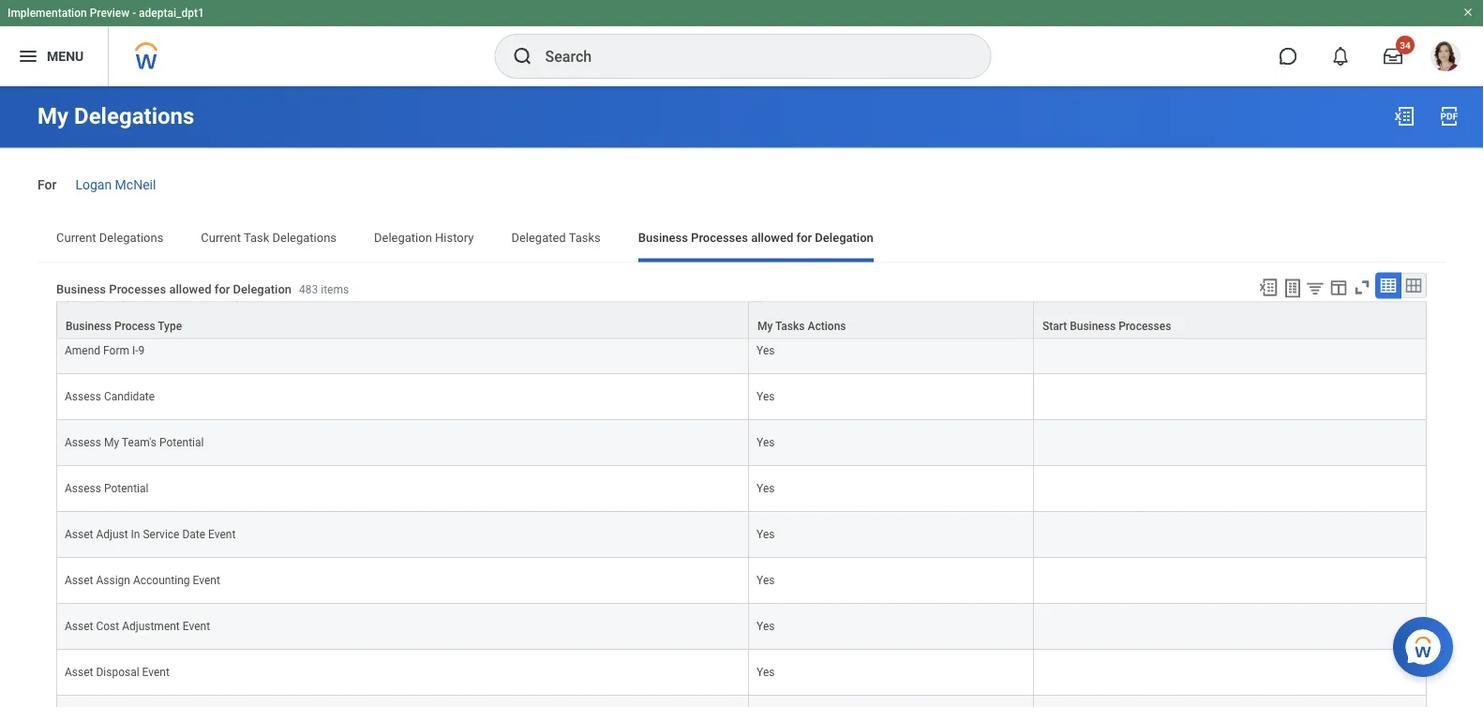 Task type: vqa. For each thing, say whether or not it's contained in the screenshot.
Job image
no



Task type: locate. For each thing, give the bounding box(es) containing it.
4 yes from the top
[[757, 436, 775, 450]]

asset
[[65, 528, 93, 541], [65, 574, 93, 587], [65, 620, 93, 633], [65, 666, 93, 679]]

for up my tasks actions
[[797, 230, 812, 245]]

1 vertical spatial processes
[[109, 282, 166, 296]]

delegated tasks
[[511, 230, 601, 245]]

0 vertical spatial potential
[[159, 436, 204, 450]]

event down business processes allowed for delegation 483 items
[[211, 299, 239, 312]]

2 row from the top
[[56, 301, 1427, 339]]

current left task
[[201, 230, 241, 245]]

6 yes from the top
[[757, 528, 775, 541]]

0 vertical spatial for
[[797, 230, 812, 245]]

disposal
[[96, 666, 139, 679]]

allowed
[[751, 230, 794, 245], [169, 282, 212, 296]]

current for current delegations
[[56, 230, 96, 245]]

assess for assess candidate
[[65, 390, 101, 404]]

asset for asset adjust in service date event
[[65, 528, 93, 541]]

my for my tasks actions
[[758, 319, 773, 332]]

for
[[797, 230, 812, 245], [215, 282, 230, 296]]

1 horizontal spatial allowed
[[751, 230, 794, 245]]

row containing allocation run intercompany event
[[56, 283, 1427, 329]]

10 row from the top
[[56, 650, 1427, 696]]

tab list containing current delegations
[[38, 217, 1446, 262]]

cell for amend form i-9
[[1034, 329, 1427, 374]]

my tasks actions
[[758, 319, 846, 332]]

business processes allowed for delegation 483 items
[[56, 282, 349, 296]]

start business processes button
[[1034, 302, 1426, 338]]

cell for asset assign accounting event
[[1034, 558, 1427, 604]]

adjust
[[96, 528, 128, 541]]

row containing assess potential
[[56, 466, 1427, 512]]

1 asset from the top
[[65, 528, 93, 541]]

asset left disposal
[[65, 666, 93, 679]]

form
[[103, 344, 129, 358]]

11 row from the top
[[56, 696, 1427, 707]]

my inside popup button
[[758, 319, 773, 332]]

asset left cost
[[65, 620, 93, 633]]

tasks for delegated
[[569, 230, 601, 245]]

yes for in
[[757, 528, 775, 541]]

delegation left history
[[374, 230, 432, 245]]

1 vertical spatial potential
[[104, 482, 149, 495]]

assess up assess potential
[[65, 436, 101, 450]]

delegations for current delegations
[[99, 230, 164, 245]]

1 yes from the top
[[757, 299, 775, 312]]

0 vertical spatial processes
[[691, 230, 748, 245]]

business for business process type
[[66, 319, 112, 332]]

i-
[[132, 344, 138, 358]]

potential
[[159, 436, 204, 450], [104, 482, 149, 495]]

potential right team's
[[159, 436, 204, 450]]

delegation left 483
[[233, 282, 292, 296]]

delegation
[[374, 230, 432, 245], [815, 230, 874, 245], [233, 282, 292, 296]]

0 vertical spatial assess
[[65, 390, 101, 404]]

34 button
[[1373, 36, 1415, 77]]

current for current task delegations
[[201, 230, 241, 245]]

1 horizontal spatial processes
[[691, 230, 748, 245]]

3 assess from the top
[[65, 482, 101, 495]]

7 row from the top
[[56, 512, 1427, 558]]

cell
[[1034, 283, 1427, 329], [1034, 329, 1427, 374], [1034, 374, 1427, 420], [1034, 420, 1427, 466], [1034, 466, 1427, 512], [1034, 512, 1427, 558], [1034, 558, 1427, 604], [1034, 604, 1427, 650], [1034, 650, 1427, 696], [56, 696, 749, 707], [749, 696, 1034, 707], [1034, 696, 1427, 707]]

export to worksheets image
[[1282, 277, 1304, 299]]

asset left assign
[[65, 574, 93, 587]]

6 row from the top
[[56, 466, 1427, 512]]

0 horizontal spatial tasks
[[569, 230, 601, 245]]

1 assess from the top
[[65, 390, 101, 404]]

3 row from the top
[[56, 329, 1427, 374]]

my
[[38, 103, 69, 129], [758, 319, 773, 332], [104, 436, 119, 450]]

0 horizontal spatial allowed
[[169, 282, 212, 296]]

processes
[[691, 230, 748, 245], [109, 282, 166, 296], [1119, 319, 1172, 332]]

assign
[[96, 574, 130, 587]]

profile logan mcneil image
[[1431, 41, 1461, 75]]

tasks left actions
[[776, 319, 805, 332]]

9 row from the top
[[56, 604, 1427, 650]]

7 yes from the top
[[757, 574, 775, 587]]

my delegations main content
[[0, 86, 1484, 707]]

2 assess from the top
[[65, 436, 101, 450]]

2 horizontal spatial processes
[[1119, 319, 1172, 332]]

for inside tab list
[[797, 230, 812, 245]]

2 current from the left
[[201, 230, 241, 245]]

483
[[299, 283, 318, 296]]

assess candidate
[[65, 390, 155, 404]]

assess down amend
[[65, 390, 101, 404]]

history
[[435, 230, 474, 245]]

0 horizontal spatial for
[[215, 282, 230, 296]]

tasks inside popup button
[[776, 319, 805, 332]]

accounting
[[133, 574, 190, 587]]

type
[[158, 319, 182, 332]]

tasks inside tab list
[[569, 230, 601, 245]]

1 row from the top
[[56, 283, 1427, 329]]

export to excel image
[[1394, 105, 1416, 128]]

2 yes from the top
[[757, 344, 775, 358]]

0 horizontal spatial current
[[56, 230, 96, 245]]

allowed up intercompany
[[169, 282, 212, 296]]

asset for asset disposal event
[[65, 666, 93, 679]]

1 vertical spatial allowed
[[169, 282, 212, 296]]

0 vertical spatial my
[[38, 103, 69, 129]]

1 current from the left
[[56, 230, 96, 245]]

delegation history
[[374, 230, 474, 245]]

4 row from the top
[[56, 374, 1427, 420]]

items
[[321, 283, 349, 296]]

0 horizontal spatial processes
[[109, 282, 166, 296]]

delegations down mcneil
[[99, 230, 164, 245]]

asset for asset assign accounting event
[[65, 574, 93, 587]]

export to excel image
[[1259, 277, 1279, 298]]

for for business processes allowed for delegation 483 items
[[215, 282, 230, 296]]

8 yes from the top
[[757, 620, 775, 633]]

yes for i-
[[757, 344, 775, 358]]

2 horizontal spatial delegation
[[815, 230, 874, 245]]

menu
[[47, 48, 84, 64]]

toolbar inside my delegations main content
[[1250, 272, 1427, 301]]

business
[[638, 230, 688, 245], [56, 282, 106, 296], [66, 319, 112, 332], [1070, 319, 1116, 332]]

1 horizontal spatial for
[[797, 230, 812, 245]]

allowed up my tasks actions
[[751, 230, 794, 245]]

my down the "menu" dropdown button
[[38, 103, 69, 129]]

toolbar
[[1250, 272, 1427, 301]]

34
[[1400, 39, 1411, 51]]

2 vertical spatial my
[[104, 436, 119, 450]]

allowed for business processes allowed for delegation
[[751, 230, 794, 245]]

logan mcneil link
[[75, 173, 156, 192]]

row containing asset cost adjustment event
[[56, 604, 1427, 650]]

cell for assess potential
[[1034, 466, 1427, 512]]

tasks right delegated
[[569, 230, 601, 245]]

delegations
[[74, 103, 194, 129], [99, 230, 164, 245], [272, 230, 337, 245]]

event right disposal
[[142, 666, 170, 679]]

business for business processes allowed for delegation
[[638, 230, 688, 245]]

1 horizontal spatial current
[[201, 230, 241, 245]]

3 asset from the top
[[65, 620, 93, 633]]

row
[[56, 283, 1427, 329], [56, 301, 1427, 339], [56, 329, 1427, 374], [56, 374, 1427, 420], [56, 420, 1427, 466], [56, 466, 1427, 512], [56, 512, 1427, 558], [56, 558, 1427, 604], [56, 604, 1427, 650], [56, 650, 1427, 696], [56, 696, 1427, 707]]

5 row from the top
[[56, 420, 1427, 466]]

current down logan
[[56, 230, 96, 245]]

event for asset assign accounting event
[[193, 574, 220, 587]]

actions
[[808, 319, 846, 332]]

2 horizontal spatial my
[[758, 319, 773, 332]]

event
[[211, 299, 239, 312], [208, 528, 236, 541], [193, 574, 220, 587], [183, 620, 210, 633], [142, 666, 170, 679]]

0 horizontal spatial my
[[38, 103, 69, 129]]

1 horizontal spatial tasks
[[776, 319, 805, 332]]

4 asset from the top
[[65, 666, 93, 679]]

yes for team's
[[757, 436, 775, 450]]

tab list
[[38, 217, 1446, 262]]

1 horizontal spatial potential
[[159, 436, 204, 450]]

run
[[118, 299, 137, 312]]

team's
[[122, 436, 157, 450]]

1 vertical spatial tasks
[[776, 319, 805, 332]]

my delegations
[[38, 103, 194, 129]]

view printable version (pdf) image
[[1439, 105, 1461, 128]]

delegation up actions
[[815, 230, 874, 245]]

business for business processes allowed for delegation 483 items
[[56, 282, 106, 296]]

row containing business process type
[[56, 301, 1427, 339]]

fullscreen image
[[1352, 277, 1373, 298]]

0 vertical spatial tasks
[[569, 230, 601, 245]]

potential down assess my team's potential
[[104, 482, 149, 495]]

event right accounting
[[193, 574, 220, 587]]

current task delegations
[[201, 230, 337, 245]]

assess up adjust
[[65, 482, 101, 495]]

row containing asset assign accounting event
[[56, 558, 1427, 604]]

tasks
[[569, 230, 601, 245], [776, 319, 805, 332]]

my left team's
[[104, 436, 119, 450]]

asset left adjust
[[65, 528, 93, 541]]

assess
[[65, 390, 101, 404], [65, 436, 101, 450], [65, 482, 101, 495]]

my left actions
[[758, 319, 773, 332]]

event right adjustment
[[183, 620, 210, 633]]

row containing amend form i-9
[[56, 329, 1427, 374]]

0 vertical spatial allowed
[[751, 230, 794, 245]]

cell for allocation run intercompany event
[[1034, 283, 1427, 329]]

current
[[56, 230, 96, 245], [201, 230, 241, 245]]

asset assign accounting event
[[65, 574, 220, 587]]

8 row from the top
[[56, 558, 1427, 604]]

2 vertical spatial assess
[[65, 482, 101, 495]]

delegations up mcneil
[[74, 103, 194, 129]]

Search Workday  search field
[[545, 36, 952, 77]]

assess my team's potential
[[65, 436, 204, 450]]

amend form i-9
[[65, 344, 145, 358]]

0 horizontal spatial delegation
[[233, 282, 292, 296]]

2 asset from the top
[[65, 574, 93, 587]]

for down current task delegations
[[215, 282, 230, 296]]

1 vertical spatial for
[[215, 282, 230, 296]]

amend
[[65, 344, 100, 358]]

candidate
[[104, 390, 155, 404]]

9 yes from the top
[[757, 666, 775, 679]]

business process type
[[66, 319, 182, 332]]

1 vertical spatial assess
[[65, 436, 101, 450]]

search image
[[512, 45, 534, 68]]

event for asset cost adjustment event
[[183, 620, 210, 633]]

2 vertical spatial processes
[[1119, 319, 1172, 332]]

assess for assess my team's potential
[[65, 436, 101, 450]]

asset cost adjustment event
[[65, 620, 210, 633]]

yes
[[757, 299, 775, 312], [757, 344, 775, 358], [757, 390, 775, 404], [757, 436, 775, 450], [757, 482, 775, 495], [757, 528, 775, 541], [757, 574, 775, 587], [757, 620, 775, 633], [757, 666, 775, 679]]

menu button
[[0, 26, 108, 86]]

1 vertical spatial my
[[758, 319, 773, 332]]



Task type: describe. For each thing, give the bounding box(es) containing it.
click to view/edit grid preferences image
[[1329, 277, 1350, 298]]

cost
[[96, 620, 119, 633]]

delegated
[[511, 230, 566, 245]]

start
[[1043, 319, 1067, 332]]

yes for adjustment
[[757, 620, 775, 633]]

yes for intercompany
[[757, 299, 775, 312]]

processes for business processes allowed for delegation
[[691, 230, 748, 245]]

cell for assess candidate
[[1034, 374, 1427, 420]]

asset for asset cost adjustment event
[[65, 620, 93, 633]]

-
[[132, 7, 136, 20]]

service
[[143, 528, 180, 541]]

allocation
[[65, 299, 115, 312]]

row containing assess my team's potential
[[56, 420, 1427, 466]]

asset adjust in service date event
[[65, 528, 236, 541]]

0 horizontal spatial potential
[[104, 482, 149, 495]]

intercompany
[[140, 299, 209, 312]]

1 horizontal spatial delegation
[[374, 230, 432, 245]]

assess for assess potential
[[65, 482, 101, 495]]

5 yes from the top
[[757, 482, 775, 495]]

my tasks actions button
[[749, 302, 1033, 338]]

menu banner
[[0, 0, 1484, 86]]

for
[[38, 177, 57, 192]]

justify image
[[17, 45, 39, 68]]

event for allocation run intercompany event
[[211, 299, 239, 312]]

start business processes
[[1043, 319, 1172, 332]]

task
[[244, 230, 269, 245]]

process
[[114, 319, 155, 332]]

inbox large image
[[1384, 47, 1403, 66]]

yes for event
[[757, 666, 775, 679]]

3 yes from the top
[[757, 390, 775, 404]]

my for my delegations
[[38, 103, 69, 129]]

9
[[138, 344, 145, 358]]

yes for accounting
[[757, 574, 775, 587]]

current delegations
[[56, 230, 164, 245]]

tab list inside my delegations main content
[[38, 217, 1446, 262]]

delegations right task
[[272, 230, 337, 245]]

event right date
[[208, 528, 236, 541]]

1 horizontal spatial my
[[104, 436, 119, 450]]

allocation run intercompany event
[[65, 299, 239, 312]]

in
[[131, 528, 140, 541]]

preview
[[90, 7, 130, 20]]

adjustment
[[122, 620, 180, 633]]

business process type button
[[57, 302, 748, 338]]

processes inside popup button
[[1119, 319, 1172, 332]]

expand table image
[[1405, 276, 1424, 295]]

mcneil
[[115, 177, 156, 192]]

row containing asset disposal event
[[56, 650, 1427, 696]]

implementation preview -   adeptai_dpt1
[[8, 7, 204, 20]]

implementation
[[8, 7, 87, 20]]

assess potential
[[65, 482, 149, 495]]

cell for asset disposal event
[[1034, 650, 1427, 696]]

adeptai_dpt1
[[139, 7, 204, 20]]

logan mcneil
[[75, 177, 156, 192]]

for for business processes allowed for delegation
[[797, 230, 812, 245]]

tasks for my
[[776, 319, 805, 332]]

row containing assess candidate
[[56, 374, 1427, 420]]

delegation for business processes allowed for delegation
[[815, 230, 874, 245]]

asset disposal event
[[65, 666, 170, 679]]

cell for assess my team's potential
[[1034, 420, 1427, 466]]

row containing asset adjust in service date event
[[56, 512, 1427, 558]]

logan
[[75, 177, 112, 192]]

delegation for business processes allowed for delegation 483 items
[[233, 282, 292, 296]]

allowed for business processes allowed for delegation 483 items
[[169, 282, 212, 296]]

notifications large image
[[1332, 47, 1350, 66]]

business processes allowed for delegation
[[638, 230, 874, 245]]

close environment banner image
[[1463, 7, 1474, 18]]

processes for business processes allowed for delegation 483 items
[[109, 282, 166, 296]]

select to filter grid data image
[[1305, 278, 1326, 298]]

date
[[182, 528, 205, 541]]

table image
[[1380, 276, 1398, 295]]

delegations for my delegations
[[74, 103, 194, 129]]

cell for asset adjust in service date event
[[1034, 512, 1427, 558]]

cell for asset cost adjustment event
[[1034, 604, 1427, 650]]



